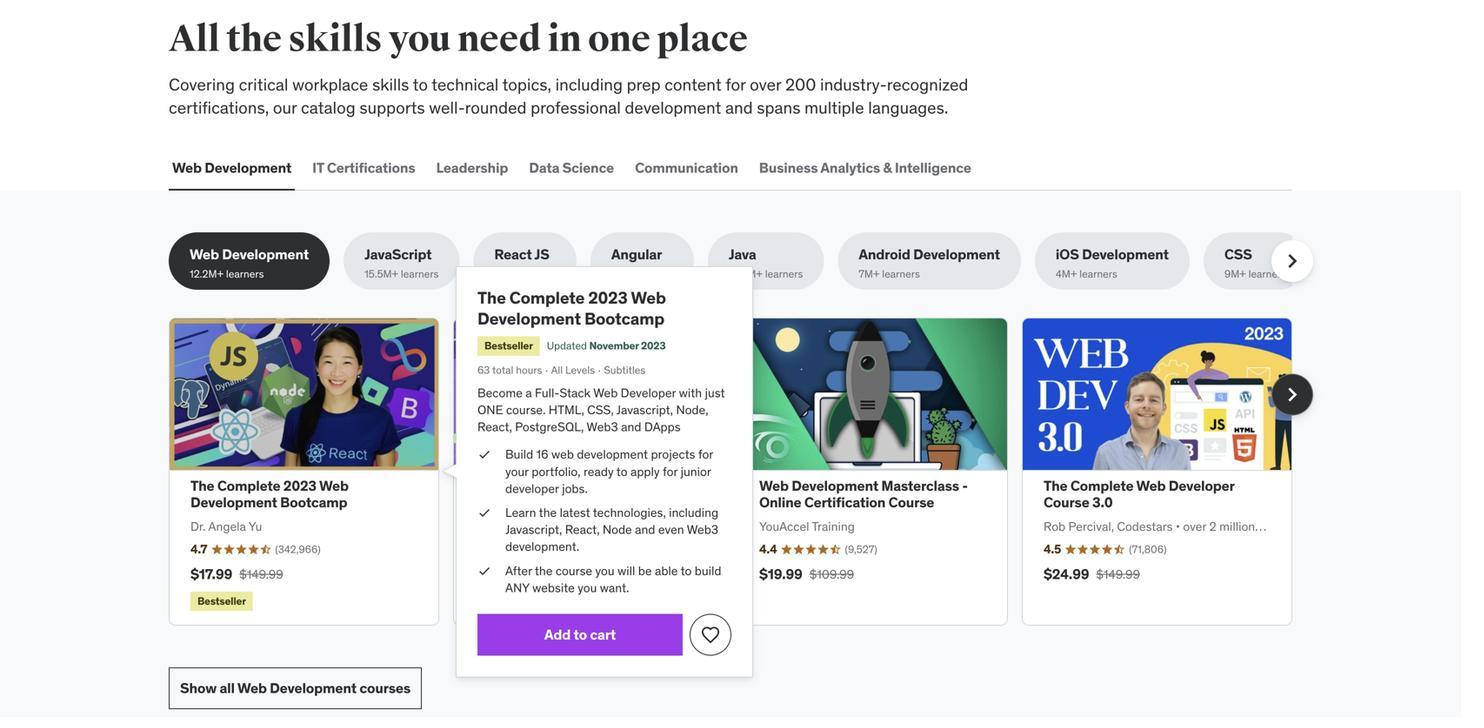 Task type: vqa. For each thing, say whether or not it's contained in the screenshot.


Task type: locate. For each thing, give the bounding box(es) containing it.
skills up supports on the left top
[[372, 74, 409, 95]]

next image
[[1279, 381, 1307, 409]]

cart
[[590, 626, 616, 643]]

learners
[[226, 267, 264, 281], [401, 267, 439, 281], [518, 267, 556, 281], [636, 267, 673, 281], [766, 267, 803, 281], [883, 267, 921, 281], [1080, 267, 1118, 281], [1249, 267, 1287, 281]]

1 horizontal spatial 7m+
[[859, 267, 880, 281]]

4.7
[[191, 541, 207, 557]]

all for all levels
[[551, 363, 563, 377]]

languages.
[[869, 97, 949, 118]]

web3 inside learn the latest technologies, including javascript, react, node and even web3 development.
[[687, 522, 719, 537]]

development right android in the top of the page
[[914, 246, 1001, 263]]

0 horizontal spatial 7m+
[[495, 267, 516, 281]]

learners inside the javascript 15.5m+ learners
[[401, 267, 439, 281]]

2023 for updated november 2023
[[641, 339, 666, 353]]

1 vertical spatial bootcamp
[[280, 494, 348, 511]]

1 vertical spatial skills
[[372, 74, 409, 95]]

1 vertical spatial react,
[[565, 522, 600, 537]]

1 horizontal spatial complete
[[510, 287, 585, 308]]

2 horizontal spatial 2023
[[641, 339, 666, 353]]

the up website
[[535, 563, 553, 578]]

you up want.
[[596, 563, 615, 578]]

xsmall image
[[478, 446, 492, 463], [478, 562, 492, 579]]

1 horizontal spatial for
[[699, 447, 714, 462]]

7m+ down react
[[495, 267, 516, 281]]

the
[[478, 287, 506, 308], [191, 477, 214, 495], [1044, 477, 1068, 495]]

1 horizontal spatial course
[[1044, 494, 1090, 511]]

1 horizontal spatial bestseller
[[485, 339, 533, 353]]

web development 12.2m+ learners
[[190, 246, 309, 281]]

development inside the complete 2023 web development bootcamp dr. angela yu
[[191, 494, 277, 511]]

1 horizontal spatial javascript,
[[617, 402, 674, 418]]

you up technical
[[389, 17, 451, 62]]

javascript, up 'dapps'
[[617, 402, 674, 418]]

learn
[[506, 505, 537, 520]]

course left 3.0
[[1044, 494, 1090, 511]]

web left certification
[[760, 477, 789, 495]]

java
[[729, 246, 757, 263]]

development up ready
[[577, 447, 648, 462]]

the complete 2023 web development bootcamp
[[478, 287, 666, 329]]

$149.99
[[239, 566, 284, 582]]

all up 'covering'
[[169, 17, 220, 62]]

web right 3.0
[[1137, 477, 1166, 495]]

7m+ down android in the top of the page
[[859, 267, 880, 281]]

7m+ inside 'react js 7m+ learners'
[[495, 267, 516, 281]]

0 horizontal spatial complete
[[217, 477, 281, 495]]

for left over
[[726, 74, 746, 95]]

certifications,
[[169, 97, 269, 118]]

1 horizontal spatial including
[[669, 505, 719, 520]]

course
[[889, 494, 935, 511], [1044, 494, 1090, 511]]

0 horizontal spatial the complete 2023 web development bootcamp link
[[191, 477, 349, 511]]

0 horizontal spatial bootcamp
[[280, 494, 348, 511]]

web up css,
[[594, 385, 618, 401]]

all
[[220, 679, 235, 697]]

learners inside angular 4m+ learners
[[636, 267, 673, 281]]

the inside the complete web developer course 3.0
[[1044, 477, 1068, 495]]

web development
[[172, 159, 292, 177]]

development inside build 16 web development projects for your portfolio, ready to apply for junior developer jobs.
[[577, 447, 648, 462]]

course inside web development masterclass - online certification course
[[889, 494, 935, 511]]

1 horizontal spatial 2023
[[589, 287, 628, 308]]

1 horizontal spatial the complete 2023 web development bootcamp link
[[478, 287, 666, 329]]

0 vertical spatial web3
[[587, 419, 618, 435]]

0 vertical spatial and
[[726, 97, 753, 118]]

0 vertical spatial react,
[[478, 419, 512, 435]]

0 vertical spatial all
[[169, 17, 220, 62]]

0 vertical spatial including
[[556, 74, 623, 95]]

the complete 2023 web development bootcamp link up the updated
[[478, 287, 666, 329]]

bestseller up "63 total hours"
[[485, 339, 533, 353]]

the inside learn the latest technologies, including javascript, react, node and even web3 development.
[[539, 505, 557, 520]]

react,
[[478, 419, 512, 435], [565, 522, 600, 537]]

the inside the complete 2023 web development bootcamp
[[478, 287, 506, 308]]

0 vertical spatial development
[[625, 97, 722, 118]]

xsmall image for after
[[478, 562, 492, 579]]

web3 down css,
[[587, 419, 618, 435]]

development right ios
[[1083, 246, 1169, 263]]

including inside covering critical workplace skills to technical topics, including prep content for over 200 industry-recognized certifications, our catalog supports well-rounded professional development and spans multiple languages.
[[556, 74, 623, 95]]

development inside button
[[205, 159, 292, 177]]

to left cart
[[574, 626, 587, 643]]

web right all
[[237, 679, 267, 697]]

2 vertical spatial and
[[635, 522, 656, 537]]

and down over
[[726, 97, 753, 118]]

0 vertical spatial the complete 2023 web development bootcamp link
[[478, 287, 666, 329]]

need
[[458, 17, 541, 62]]

web3
[[587, 419, 618, 435], [687, 522, 719, 537]]

for down projects
[[663, 464, 678, 479]]

the down 'react js 7m+ learners'
[[478, 287, 506, 308]]

development inside web development masterclass - online certification course
[[792, 477, 879, 495]]

with
[[679, 385, 702, 401]]

junior
[[681, 464, 711, 479]]

1 vertical spatial the complete 2023 web development bootcamp link
[[191, 477, 349, 511]]

react, inside learn the latest technologies, including javascript, react, node and even web3 development.
[[565, 522, 600, 537]]

data
[[529, 159, 560, 177]]

total
[[493, 363, 514, 377]]

1 horizontal spatial all
[[551, 363, 563, 377]]

add to cart
[[545, 626, 616, 643]]

2 horizontal spatial for
[[726, 74, 746, 95]]

2023 up (342,966)
[[284, 477, 317, 495]]

and down the technologies,
[[635, 522, 656, 537]]

courses
[[360, 679, 411, 697]]

to left apply
[[617, 464, 628, 479]]

development down "certifications,"
[[205, 159, 292, 177]]

1 vertical spatial you
[[596, 563, 615, 578]]

and inside learn the latest technologies, including javascript, react, node and even web3 development.
[[635, 522, 656, 537]]

certification
[[805, 494, 886, 511]]

0 horizontal spatial react,
[[478, 419, 512, 435]]

our
[[273, 97, 297, 118]]

0 vertical spatial you
[[389, 17, 451, 62]]

2023
[[589, 287, 628, 308], [641, 339, 666, 353], [284, 477, 317, 495]]

the inside after the course you will be able to build any website you want.
[[535, 563, 553, 578]]

0 vertical spatial developer
[[621, 385, 676, 401]]

it certifications button
[[309, 147, 419, 189]]

4m+ down angular
[[612, 267, 633, 281]]

skills up 'workplace'
[[288, 17, 382, 62]]

business
[[759, 159, 818, 177]]

complete for the complete web developer course 3.0
[[1071, 477, 1134, 495]]

2023 up 'updated november 2023'
[[589, 287, 628, 308]]

2 vertical spatial 2023
[[284, 477, 317, 495]]

add to cart button
[[478, 614, 683, 656]]

for up junior
[[699, 447, 714, 462]]

the up dr.
[[191, 477, 214, 495]]

course left - at the bottom right of the page
[[889, 494, 935, 511]]

0 horizontal spatial 4m+
[[612, 267, 633, 281]]

for
[[726, 74, 746, 95], [699, 447, 714, 462], [663, 464, 678, 479]]

1 vertical spatial developer
[[1169, 477, 1235, 495]]

web3 inside become a full-stack web developer with just one course. html, css, javascript, node, react, postgresql, web3 and dapps
[[587, 419, 618, 435]]

bootcamp inside the complete 2023 web development bootcamp
[[585, 308, 665, 329]]

2 4m+ from the left
[[1056, 267, 1078, 281]]

react, inside become a full-stack web developer with just one course. html, css, javascript, node, react, postgresql, web3 and dapps
[[478, 419, 512, 435]]

dapps
[[645, 419, 681, 435]]

2023 inside the complete 2023 web development bootcamp dr. angela yu
[[284, 477, 317, 495]]

0 vertical spatial javascript,
[[617, 402, 674, 418]]

3 learners from the left
[[518, 267, 556, 281]]

0 horizontal spatial the
[[191, 477, 214, 495]]

development up angela
[[191, 494, 277, 511]]

development left masterclass
[[792, 477, 879, 495]]

updated november 2023
[[547, 339, 666, 353]]

bestseller
[[485, 339, 533, 353], [198, 594, 246, 608]]

0 vertical spatial for
[[726, 74, 746, 95]]

the left 3.0
[[1044, 477, 1068, 495]]

1 horizontal spatial web3
[[687, 522, 719, 537]]

developer
[[621, 385, 676, 401], [1169, 477, 1235, 495]]

you down course
[[578, 580, 597, 596]]

website
[[533, 580, 575, 596]]

0 vertical spatial 2023
[[589, 287, 628, 308]]

all left levels
[[551, 363, 563, 377]]

development down 'content'
[[625, 97, 722, 118]]

2 horizontal spatial complete
[[1071, 477, 1134, 495]]

show all web development courses link
[[169, 668, 422, 709]]

css,
[[588, 402, 614, 418]]

the right the "learn"
[[539, 505, 557, 520]]

web down angular 4m+ learners
[[631, 287, 666, 308]]

java 14.4m+ learners
[[729, 246, 803, 281]]

data science button
[[526, 147, 618, 189]]

16
[[537, 447, 549, 462]]

development.
[[506, 539, 580, 554]]

2023 up subtitles
[[641, 339, 666, 353]]

2 7m+ from the left
[[859, 267, 880, 281]]

learners inside css 9m+ learners
[[1249, 267, 1287, 281]]

javascript, up development.
[[506, 522, 562, 537]]

bootcamp inside the complete 2023 web development bootcamp dr. angela yu
[[280, 494, 348, 511]]

to up supports on the left top
[[413, 74, 428, 95]]

0 horizontal spatial web3
[[587, 419, 618, 435]]

apply
[[631, 464, 660, 479]]

2 course from the left
[[1044, 494, 1090, 511]]

2023 inside the complete 2023 web development bootcamp
[[589, 287, 628, 308]]

0 horizontal spatial bestseller
[[198, 594, 246, 608]]

and left 'dapps'
[[621, 419, 642, 435]]

development left courses
[[270, 679, 357, 697]]

0 vertical spatial bootcamp
[[585, 308, 665, 329]]

build
[[506, 447, 534, 462]]

recognized
[[887, 74, 969, 95]]

updated
[[547, 339, 587, 353]]

web up 12.2m+ in the top of the page
[[190, 246, 219, 263]]

0 vertical spatial bestseller
[[485, 339, 533, 353]]

development up the updated
[[478, 308, 581, 329]]

angela
[[208, 519, 246, 534]]

1 horizontal spatial bootcamp
[[585, 308, 665, 329]]

1 course from the left
[[889, 494, 935, 511]]

including up even
[[669, 505, 719, 520]]

projects
[[651, 447, 696, 462]]

1 vertical spatial development
[[577, 447, 648, 462]]

web down "certifications,"
[[172, 159, 202, 177]]

to inside build 16 web development projects for your portfolio, ready to apply for junior developer jobs.
[[617, 464, 628, 479]]

android development 7m+ learners
[[859, 246, 1001, 281]]

web inside web development 12.2m+ learners
[[190, 246, 219, 263]]

learners inside 'react js 7m+ learners'
[[518, 267, 556, 281]]

1 horizontal spatial react,
[[565, 522, 600, 537]]

1 horizontal spatial 4m+
[[1056, 267, 1078, 281]]

business analytics & intelligence
[[759, 159, 972, 177]]

3.0
[[1093, 494, 1113, 511]]

web development button
[[169, 147, 295, 189]]

react, down one at the left bottom
[[478, 419, 512, 435]]

development
[[625, 97, 722, 118], [577, 447, 648, 462]]

course
[[556, 563, 593, 578]]

to inside covering critical workplace skills to technical topics, including prep content for over 200 industry-recognized certifications, our catalog supports well-rounded professional development and spans multiple languages.
[[413, 74, 428, 95]]

2023 for the complete 2023 web development bootcamp dr. angela yu
[[284, 477, 317, 495]]

bootcamp up (342,966)
[[280, 494, 348, 511]]

complete inside the complete 2023 web development bootcamp
[[510, 287, 585, 308]]

0 horizontal spatial 2023
[[284, 477, 317, 495]]

1 vertical spatial javascript,
[[506, 522, 562, 537]]

and
[[726, 97, 753, 118], [621, 419, 642, 435], [635, 522, 656, 537]]

2 xsmall image from the top
[[478, 562, 492, 579]]

development inside 'link'
[[270, 679, 357, 697]]

the complete web developer course 3.0 link
[[1044, 477, 1235, 511]]

2 vertical spatial for
[[663, 464, 678, 479]]

to right able
[[681, 563, 692, 578]]

including
[[556, 74, 623, 95], [669, 505, 719, 520]]

1 vertical spatial xsmall image
[[478, 562, 492, 579]]

1 horizontal spatial developer
[[1169, 477, 1235, 495]]

1 vertical spatial and
[[621, 419, 642, 435]]

2 vertical spatial you
[[578, 580, 597, 596]]

$17.99
[[191, 565, 233, 583]]

1 vertical spatial all
[[551, 363, 563, 377]]

2 horizontal spatial the
[[1044, 477, 1068, 495]]

6 learners from the left
[[883, 267, 921, 281]]

technologies,
[[593, 505, 666, 520]]

the complete 2023 web development bootcamp link for all levels
[[478, 287, 666, 329]]

0 horizontal spatial course
[[889, 494, 935, 511]]

2 learners from the left
[[401, 267, 439, 281]]

1 7m+ from the left
[[495, 267, 516, 281]]

&
[[884, 159, 892, 177]]

1 horizontal spatial the
[[478, 287, 506, 308]]

xsmall image left the build
[[478, 446, 492, 463]]

1 xsmall image from the top
[[478, 446, 492, 463]]

development up 12.2m+ in the top of the page
[[222, 246, 309, 263]]

development inside web development 12.2m+ learners
[[222, 246, 309, 263]]

0 horizontal spatial developer
[[621, 385, 676, 401]]

1 vertical spatial including
[[669, 505, 719, 520]]

1 vertical spatial 2023
[[641, 339, 666, 353]]

angular
[[612, 246, 662, 263]]

4m+
[[612, 267, 633, 281], [1056, 267, 1078, 281]]

1 vertical spatial bestseller
[[198, 594, 246, 608]]

learners inside ios development 4m+ learners
[[1080, 267, 1118, 281]]

xsmall image
[[478, 504, 492, 521]]

0 horizontal spatial all
[[169, 17, 220, 62]]

8 learners from the left
[[1249, 267, 1287, 281]]

well-
[[429, 97, 465, 118]]

web up (342,966)
[[319, 477, 349, 495]]

7m+ inside android development 7m+ learners
[[859, 267, 880, 281]]

bestseller down $17.99
[[198, 594, 246, 608]]

200
[[786, 74, 817, 95]]

rounded
[[465, 97, 527, 118]]

complete inside the complete web developer course 3.0
[[1071, 477, 1134, 495]]

0 horizontal spatial including
[[556, 74, 623, 95]]

1 vertical spatial the
[[539, 505, 557, 520]]

5 learners from the left
[[766, 267, 803, 281]]

to inside button
[[574, 626, 587, 643]]

developer inside become a full-stack web developer with just one course. html, css, javascript, node, react, postgresql, web3 and dapps
[[621, 385, 676, 401]]

2 vertical spatial the
[[535, 563, 553, 578]]

react, down 'latest'
[[565, 522, 600, 537]]

developer
[[506, 481, 559, 496]]

4m+ down ios
[[1056, 267, 1078, 281]]

communication
[[635, 159, 739, 177]]

the inside the complete 2023 web development bootcamp dr. angela yu
[[191, 477, 214, 495]]

web3 right even
[[687, 522, 719, 537]]

industry-
[[821, 74, 887, 95]]

7 learners from the left
[[1080, 267, 1118, 281]]

you for will
[[596, 563, 615, 578]]

next image
[[1279, 247, 1307, 275]]

$17.99 $149.99
[[191, 565, 284, 583]]

css 9m+ learners
[[1225, 246, 1287, 281]]

1 vertical spatial web3
[[687, 522, 719, 537]]

the complete 2023 web development bootcamp link up the yu
[[191, 477, 349, 511]]

the up critical
[[226, 17, 282, 62]]

0 vertical spatial skills
[[288, 17, 382, 62]]

1 learners from the left
[[226, 267, 264, 281]]

1 4m+ from the left
[[612, 267, 633, 281]]

all
[[169, 17, 220, 62], [551, 363, 563, 377]]

0 vertical spatial xsmall image
[[478, 446, 492, 463]]

4 learners from the left
[[636, 267, 673, 281]]

7m+
[[495, 267, 516, 281], [859, 267, 880, 281]]

all for all the skills you need in one place
[[169, 17, 220, 62]]

xsmall image left after
[[478, 562, 492, 579]]

7m+ for android development
[[859, 267, 880, 281]]

7m+ for react js
[[495, 267, 516, 281]]

complete inside the complete 2023 web development bootcamp dr. angela yu
[[217, 477, 281, 495]]

the
[[226, 17, 282, 62], [539, 505, 557, 520], [535, 563, 553, 578]]

including up professional
[[556, 74, 623, 95]]

leadership
[[436, 159, 508, 177]]

0 vertical spatial the
[[226, 17, 282, 62]]

0 horizontal spatial javascript,
[[506, 522, 562, 537]]

bootcamp up november
[[585, 308, 665, 329]]



Task type: describe. For each thing, give the bounding box(es) containing it.
catalog
[[301, 97, 356, 118]]

wishlist image
[[701, 624, 721, 645]]

the for learn
[[539, 505, 557, 520]]

skills inside covering critical workplace skills to technical topics, including prep content for over 200 industry-recognized certifications, our catalog supports well-rounded professional development and spans multiple languages.
[[372, 74, 409, 95]]

postgresql,
[[515, 419, 584, 435]]

development inside covering critical workplace skills to technical topics, including prep content for over 200 industry-recognized certifications, our catalog supports well-rounded professional development and spans multiple languages.
[[625, 97, 722, 118]]

jobs.
[[562, 481, 588, 496]]

build 16 web development projects for your portfolio, ready to apply for junior developer jobs.
[[506, 447, 714, 496]]

professional
[[531, 97, 621, 118]]

node,
[[676, 402, 709, 418]]

4m+ inside ios development 4m+ learners
[[1056, 267, 1078, 281]]

prep
[[627, 74, 661, 95]]

leadership button
[[433, 147, 512, 189]]

the complete 2023 web development bootcamp dr. angela yu
[[191, 477, 349, 534]]

complete for the complete 2023 web development bootcamp dr. angela yu
[[217, 477, 281, 495]]

development inside the complete 2023 web development bootcamp
[[478, 308, 581, 329]]

web inside the complete web developer course 3.0
[[1137, 477, 1166, 495]]

content
[[665, 74, 722, 95]]

the complete web developer course 3.0
[[1044, 477, 1235, 511]]

63
[[478, 363, 490, 377]]

portfolio,
[[532, 464, 581, 479]]

react
[[495, 246, 532, 263]]

xsmall image for build
[[478, 446, 492, 463]]

certifications
[[327, 159, 416, 177]]

the for all
[[226, 17, 282, 62]]

topics,
[[503, 74, 552, 95]]

the for the complete 2023 web development bootcamp dr. angela yu
[[191, 477, 214, 495]]

any
[[506, 580, 530, 596]]

the for the complete 2023 web development bootcamp
[[478, 287, 506, 308]]

intelligence
[[895, 159, 972, 177]]

web inside web development masterclass - online certification course
[[760, 477, 789, 495]]

in
[[548, 17, 582, 62]]

ios
[[1056, 246, 1080, 263]]

latest
[[560, 505, 591, 520]]

science
[[563, 159, 614, 177]]

course inside the complete web developer course 3.0
[[1044, 494, 1090, 511]]

one
[[478, 402, 503, 418]]

technical
[[432, 74, 499, 95]]

add
[[545, 626, 571, 643]]

and inside become a full-stack web developer with just one course. html, css, javascript, node, react, postgresql, web3 and dapps
[[621, 419, 642, 435]]

1 vertical spatial for
[[699, 447, 714, 462]]

communication button
[[632, 147, 742, 189]]

node
[[603, 522, 632, 537]]

carousel element
[[169, 318, 1314, 626]]

course.
[[506, 402, 546, 418]]

android
[[859, 246, 911, 263]]

become a full-stack web developer with just one course. html, css, javascript, node, react, postgresql, web3 and dapps
[[478, 385, 725, 435]]

web inside web development button
[[172, 159, 202, 177]]

bootcamp for the complete 2023 web development bootcamp
[[585, 308, 665, 329]]

supports
[[360, 97, 425, 118]]

web
[[552, 447, 574, 462]]

and inside covering critical workplace skills to technical topics, including prep content for over 200 industry-recognized certifications, our catalog supports well-rounded professional development and spans multiple languages.
[[726, 97, 753, 118]]

subtitles
[[604, 363, 646, 377]]

web inside show all web development courses 'link'
[[237, 679, 267, 697]]

over
[[750, 74, 782, 95]]

topic filters element
[[169, 233, 1314, 290]]

4m+ inside angular 4m+ learners
[[612, 267, 633, 281]]

learners inside android development 7m+ learners
[[883, 267, 921, 281]]

show
[[180, 679, 217, 697]]

342966 reviews element
[[275, 542, 321, 557]]

-
[[963, 477, 968, 495]]

the for after
[[535, 563, 553, 578]]

react js 7m+ learners
[[495, 246, 556, 281]]

will
[[618, 563, 636, 578]]

(342,966)
[[275, 543, 321, 556]]

one
[[588, 17, 651, 62]]

it certifications
[[312, 159, 416, 177]]

development inside ios development 4m+ learners
[[1083, 246, 1169, 263]]

the complete 2023 web development bootcamp link for (342,966)
[[191, 477, 349, 511]]

learners inside java 14.4m+ learners
[[766, 267, 803, 281]]

2023 for the complete 2023 web development bootcamp
[[589, 287, 628, 308]]

able
[[655, 563, 678, 578]]

become
[[478, 385, 523, 401]]

ready
[[584, 464, 614, 479]]

masterclass
[[882, 477, 960, 495]]

bootcamp for the complete 2023 web development bootcamp dr. angela yu
[[280, 494, 348, 511]]

developer inside the complete web developer course 3.0
[[1169, 477, 1235, 495]]

ios development 4m+ learners
[[1056, 246, 1169, 281]]

bestseller inside carousel element
[[198, 594, 246, 608]]

show all web development courses
[[180, 679, 411, 697]]

9m+
[[1225, 267, 1247, 281]]

to inside after the course you will be able to build any website you want.
[[681, 563, 692, 578]]

web inside the complete 2023 web development bootcamp
[[631, 287, 666, 308]]

even
[[659, 522, 685, 537]]

be
[[639, 563, 652, 578]]

the for the complete web developer course 3.0
[[1044, 477, 1068, 495]]

javascript, inside become a full-stack web developer with just one course. html, css, javascript, node, react, postgresql, web3 and dapps
[[617, 402, 674, 418]]

including inside learn the latest technologies, including javascript, react, node and even web3 development.
[[669, 505, 719, 520]]

all levels
[[551, 363, 595, 377]]

0 horizontal spatial for
[[663, 464, 678, 479]]

analytics
[[821, 159, 881, 177]]

covering critical workplace skills to technical topics, including prep content for over 200 industry-recognized certifications, our catalog supports well-rounded professional development and spans multiple languages.
[[169, 74, 969, 118]]

your
[[506, 464, 529, 479]]

place
[[657, 17, 748, 62]]

you for need
[[389, 17, 451, 62]]

web development masterclass - online certification course
[[760, 477, 968, 511]]

after
[[506, 563, 532, 578]]

after the course you will be able to build any website you want.
[[506, 563, 722, 596]]

covering
[[169, 74, 235, 95]]

full-
[[535, 385, 560, 401]]

javascript
[[365, 246, 432, 263]]

want.
[[600, 580, 630, 596]]

development inside android development 7m+ learners
[[914, 246, 1001, 263]]

stack
[[560, 385, 591, 401]]

css
[[1225, 246, 1253, 263]]

web inside the complete 2023 web development bootcamp dr. angela yu
[[319, 477, 349, 495]]

a
[[526, 385, 532, 401]]

business analytics & intelligence button
[[756, 147, 975, 189]]

critical
[[239, 74, 288, 95]]

complete for the complete 2023 web development bootcamp
[[510, 287, 585, 308]]

14.4m+
[[729, 267, 763, 281]]

js
[[535, 246, 550, 263]]

levels
[[566, 363, 595, 377]]

learners inside web development 12.2m+ learners
[[226, 267, 264, 281]]

dr.
[[191, 519, 206, 534]]

web development masterclass - online certification course link
[[760, 477, 968, 511]]

javascript, inside learn the latest technologies, including javascript, react, node and even web3 development.
[[506, 522, 562, 537]]

all the skills you need in one place
[[169, 17, 748, 62]]

web inside become a full-stack web developer with just one course. html, css, javascript, node, react, postgresql, web3 and dapps
[[594, 385, 618, 401]]

yu
[[249, 519, 262, 534]]

for inside covering critical workplace skills to technical topics, including prep content for over 200 industry-recognized certifications, our catalog supports well-rounded professional development and spans multiple languages.
[[726, 74, 746, 95]]



